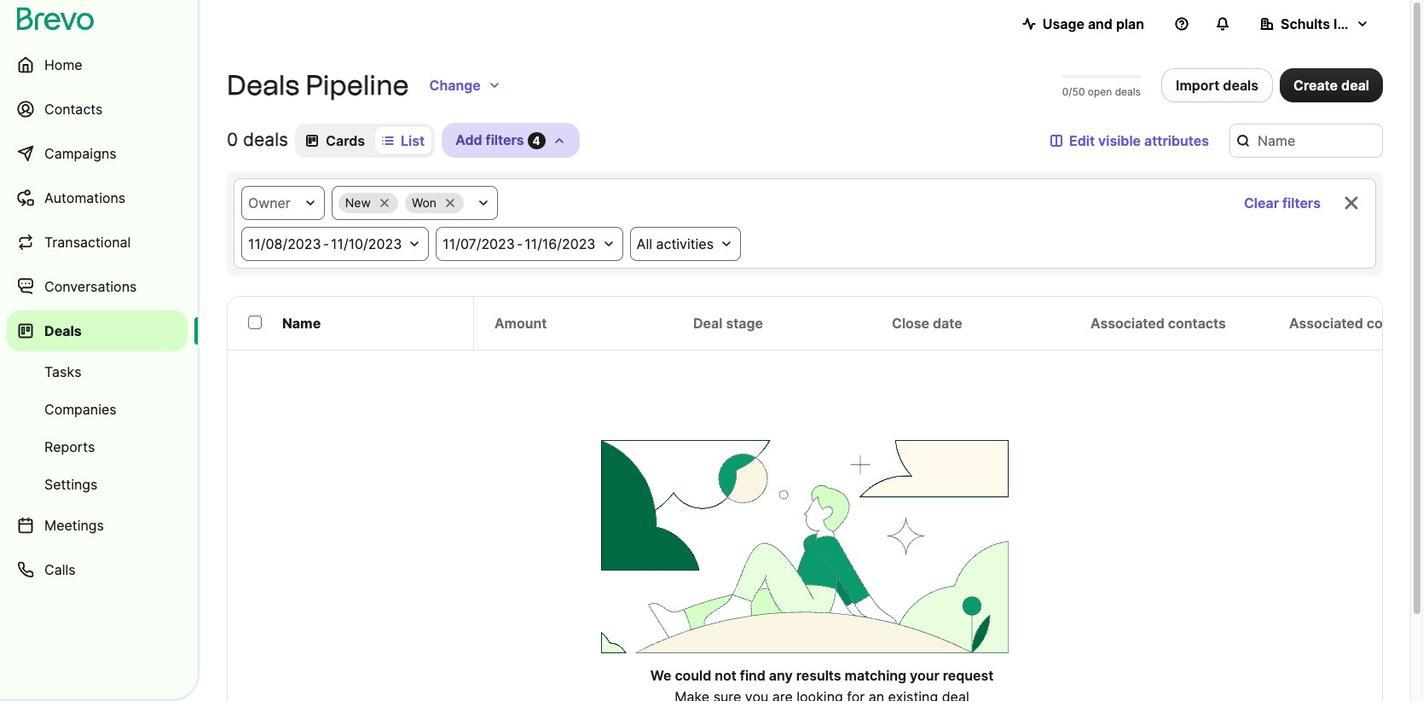Task type: describe. For each thing, give the bounding box(es) containing it.
import deals
[[1176, 77, 1259, 94]]

pipeline
[[306, 69, 409, 102]]

usage and plan button
[[1009, 7, 1159, 41]]

filters for add
[[486, 131, 524, 148]]

transactional
[[44, 234, 131, 251]]

meetings link
[[7, 505, 188, 546]]

reports
[[44, 438, 95, 456]]

import deals button
[[1162, 68, 1274, 102]]

won
[[412, 195, 437, 210]]

4
[[533, 134, 541, 148]]

companies
[[44, 401, 117, 418]]

change
[[430, 77, 481, 94]]

tasks
[[44, 363, 82, 380]]

associated contacts
[[1091, 315, 1227, 332]]

results
[[797, 667, 842, 684]]

inc
[[1334, 15, 1354, 32]]

11/16/2023
[[525, 235, 596, 253]]

matching
[[845, 667, 907, 684]]

campaigns
[[44, 145, 117, 162]]

close
[[892, 315, 930, 332]]

new
[[345, 195, 371, 210]]

deals for deals
[[44, 322, 82, 340]]

11/07/2023
[[443, 235, 515, 253]]

edit
[[1070, 132, 1095, 149]]

0/50
[[1063, 85, 1085, 98]]

cards
[[326, 132, 365, 149]]

visible
[[1099, 132, 1142, 149]]

close date
[[892, 315, 963, 332]]

edit visible attributes
[[1070, 132, 1210, 149]]

import
[[1176, 77, 1220, 94]]

plan
[[1117, 15, 1145, 32]]

name
[[282, 315, 321, 332]]

automations
[[44, 189, 126, 206]]

create deal button
[[1281, 68, 1384, 102]]

deals link
[[7, 311, 188, 351]]

settings
[[44, 476, 98, 493]]

transactional link
[[7, 222, 188, 263]]

could
[[675, 667, 712, 684]]

reports link
[[7, 430, 188, 464]]

deals for 0 deals
[[243, 129, 288, 150]]

11/08/2023
[[248, 235, 321, 253]]

associated for associated compani
[[1290, 315, 1364, 332]]

settings link
[[7, 467, 188, 502]]

attributes
[[1145, 132, 1210, 149]]

0
[[227, 129, 238, 150]]

deal stage
[[694, 315, 763, 332]]

11/07/2023 - 11/16/2023
[[443, 235, 596, 253]]

usage and plan
[[1043, 15, 1145, 32]]

tasks link
[[7, 355, 188, 389]]

contacts
[[1169, 315, 1227, 332]]

list
[[401, 132, 425, 149]]

campaigns link
[[7, 133, 188, 174]]

your
[[910, 667, 940, 684]]

deal
[[694, 315, 723, 332]]

all
[[637, 235, 653, 253]]

add
[[456, 131, 483, 148]]

stage
[[726, 315, 763, 332]]

associated for associated contacts
[[1091, 315, 1165, 332]]

conversations link
[[7, 266, 188, 307]]

deals pipeline
[[227, 69, 409, 102]]

date
[[933, 315, 963, 332]]



Task type: locate. For each thing, give the bounding box(es) containing it.
meetings
[[44, 517, 104, 534]]

find
[[740, 667, 766, 684]]

1 vertical spatial deals
[[44, 322, 82, 340]]

associated
[[1091, 315, 1165, 332], [1290, 315, 1364, 332]]

deals up '0 deals'
[[227, 69, 300, 102]]

automations link
[[7, 177, 188, 218]]

1 horizontal spatial associated
[[1290, 315, 1364, 332]]

1 - from the left
[[323, 235, 329, 253]]

associated left compani
[[1290, 315, 1364, 332]]

2 - from the left
[[517, 235, 523, 253]]

0 horizontal spatial filters
[[486, 131, 524, 148]]

0 vertical spatial filters
[[486, 131, 524, 148]]

associated left contacts
[[1091, 315, 1165, 332]]

contacts
[[44, 101, 103, 118]]

Name search field
[[1230, 123, 1384, 157]]

1 vertical spatial filters
[[1283, 195, 1321, 212]]

- left 11/16/2023
[[517, 235, 523, 253]]

2 horizontal spatial deals
[[1224, 77, 1259, 94]]

amount
[[495, 315, 547, 332]]

deals
[[227, 69, 300, 102], [44, 322, 82, 340]]

filters
[[486, 131, 524, 148], [1283, 195, 1321, 212]]

all activities button
[[630, 227, 741, 261]]

deals
[[1224, 77, 1259, 94], [1116, 85, 1141, 98], [243, 129, 288, 150]]

list button
[[375, 127, 432, 154]]

edit visible attributes button
[[1037, 123, 1223, 157]]

1 associated from the left
[[1091, 315, 1165, 332]]

companies link
[[7, 392, 188, 427]]

compani
[[1367, 315, 1424, 332]]

we
[[651, 667, 672, 684]]

create
[[1294, 77, 1339, 94]]

conversations
[[44, 278, 137, 295]]

usage
[[1043, 15, 1085, 32]]

- for 11/08/2023
[[323, 235, 329, 253]]

schults inc button
[[1247, 7, 1384, 41]]

11/10/2023
[[331, 235, 402, 253]]

1 horizontal spatial deals
[[227, 69, 300, 102]]

deals up the tasks at left bottom
[[44, 322, 82, 340]]

filters right clear
[[1283, 195, 1321, 212]]

0 vertical spatial deals
[[227, 69, 300, 102]]

deals inside button
[[1224, 77, 1259, 94]]

deals right import
[[1224, 77, 1259, 94]]

calls
[[44, 561, 76, 578]]

0 horizontal spatial associated
[[1091, 315, 1165, 332]]

0 horizontal spatial deals
[[243, 129, 288, 150]]

not
[[715, 667, 737, 684]]

calls link
[[7, 549, 188, 590]]

1 horizontal spatial -
[[517, 235, 523, 253]]

1 horizontal spatial filters
[[1283, 195, 1321, 212]]

0 horizontal spatial deals
[[44, 322, 82, 340]]

and
[[1088, 15, 1113, 32]]

clear filters
[[1245, 195, 1321, 212]]

1 horizontal spatial deals
[[1116, 85, 1141, 98]]

open
[[1088, 85, 1113, 98]]

schults
[[1281, 15, 1331, 32]]

deals right 0
[[243, 129, 288, 150]]

owner button
[[241, 186, 325, 220]]

home link
[[7, 44, 188, 85]]

contacts link
[[7, 89, 188, 130]]

home
[[44, 56, 82, 73]]

- for 11/07/2023
[[517, 235, 523, 253]]

11/08/2023 - 11/10/2023
[[248, 235, 402, 253]]

request
[[943, 667, 994, 684]]

any
[[769, 667, 793, 684]]

filters left 4 at the top left of the page
[[486, 131, 524, 148]]

-
[[323, 235, 329, 253], [517, 235, 523, 253]]

associated compani
[[1290, 315, 1424, 332]]

progress bar
[[1063, 75, 1141, 78]]

0 horizontal spatial -
[[323, 235, 329, 253]]

owner
[[248, 195, 291, 212]]

0 deals
[[227, 129, 288, 150]]

activities
[[656, 235, 714, 253]]

filters inside button
[[1283, 195, 1321, 212]]

add filters 4
[[456, 131, 541, 148]]

change button
[[416, 68, 515, 102]]

schults inc
[[1281, 15, 1354, 32]]

filters for clear
[[1283, 195, 1321, 212]]

- left 11/10/2023
[[323, 235, 329, 253]]

deals right open
[[1116, 85, 1141, 98]]

deals for import deals
[[1224, 77, 1259, 94]]

cards button
[[299, 127, 372, 154]]

2 associated from the left
[[1290, 315, 1364, 332]]

clear
[[1245, 195, 1280, 212]]

we could not find any results matching your request
[[651, 667, 994, 684]]

deals for deals pipeline
[[227, 69, 300, 102]]

all activities
[[637, 235, 714, 253]]

create deal
[[1294, 77, 1370, 94]]

deal
[[1342, 77, 1370, 94]]

clear filters button
[[1231, 186, 1335, 220]]

0/50 open deals
[[1063, 85, 1141, 98]]



Task type: vqa. For each thing, say whether or not it's contained in the screenshot.
In negotiation Est. Revenue
no



